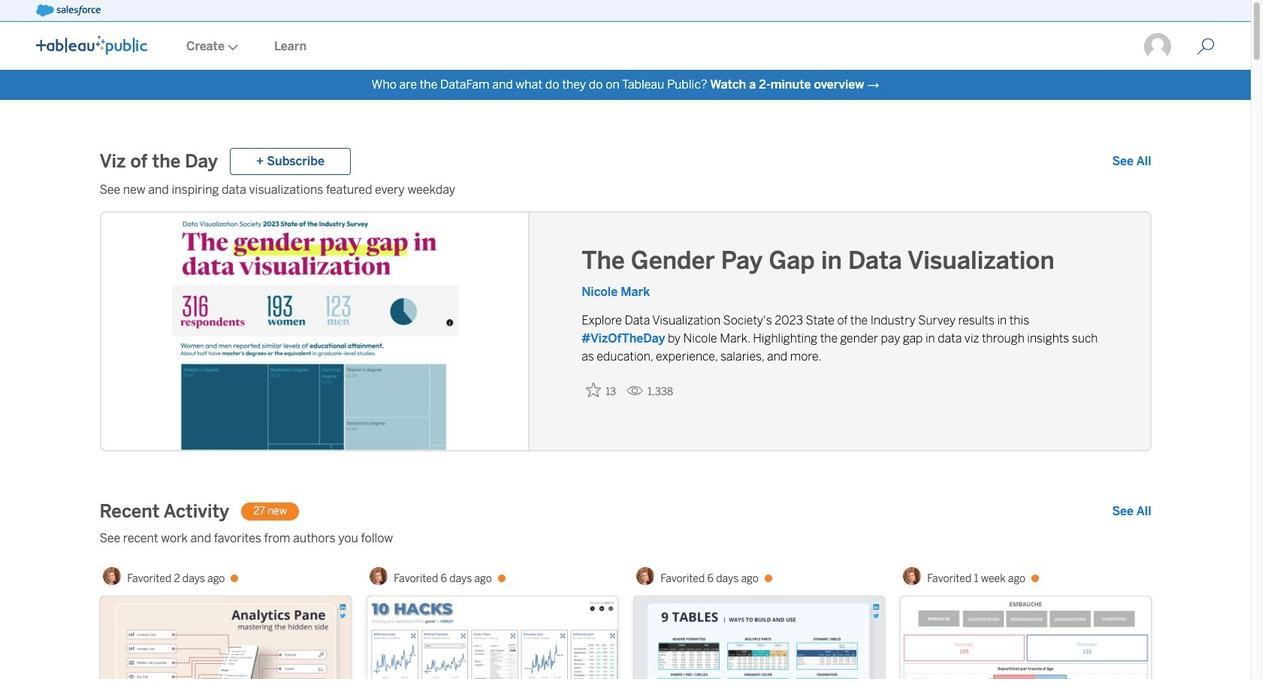 Task type: vqa. For each thing, say whether or not it's contained in the screenshot.
wish 1
no



Task type: describe. For each thing, give the bounding box(es) containing it.
see recent work and favorites from authors you follow element
[[100, 530, 1151, 548]]

angela drucioc image for 4th the workbook thumbnail from left
[[903, 567, 921, 585]]

angela drucioc image for second the workbook thumbnail from right
[[637, 567, 655, 585]]

1 workbook thumbnail image from the left
[[100, 597, 350, 679]]

add favorite image
[[586, 382, 601, 397]]

3 workbook thumbnail image from the left
[[634, 597, 884, 679]]

4 workbook thumbnail image from the left
[[900, 597, 1151, 679]]

viz of the day heading
[[100, 150, 218, 174]]

see all viz of the day element
[[1112, 153, 1151, 171]]

go to search image
[[1179, 38, 1233, 56]]

angela drucioc image for second the workbook thumbnail
[[370, 567, 388, 585]]



Task type: locate. For each thing, give the bounding box(es) containing it.
see new and inspiring data visualizations featured every weekday element
[[100, 181, 1151, 199]]

salesforce logo image
[[36, 5, 101, 17]]

angela drucioc image
[[103, 567, 121, 585]]

angela drucioc image
[[370, 567, 388, 585], [637, 567, 655, 585], [903, 567, 921, 585]]

workbook thumbnail image
[[100, 597, 350, 679], [367, 597, 617, 679], [634, 597, 884, 679], [900, 597, 1151, 679]]

2 horizontal spatial angela drucioc image
[[903, 567, 921, 585]]

3 angela drucioc image from the left
[[903, 567, 921, 585]]

2 workbook thumbnail image from the left
[[367, 597, 617, 679]]

create image
[[225, 44, 238, 50]]

recent activity heading
[[100, 500, 229, 524]]

see all recent activity element
[[1112, 503, 1151, 521]]

0 horizontal spatial angela drucioc image
[[370, 567, 388, 585]]

1 angela drucioc image from the left
[[370, 567, 388, 585]]

Add Favorite button
[[582, 378, 621, 403]]

logo image
[[36, 35, 147, 55]]

2 angela drucioc image from the left
[[637, 567, 655, 585]]

tara.schultz image
[[1143, 32, 1173, 62]]

1 horizontal spatial angela drucioc image
[[637, 567, 655, 585]]

tableau public viz of the day image
[[101, 213, 530, 453]]



